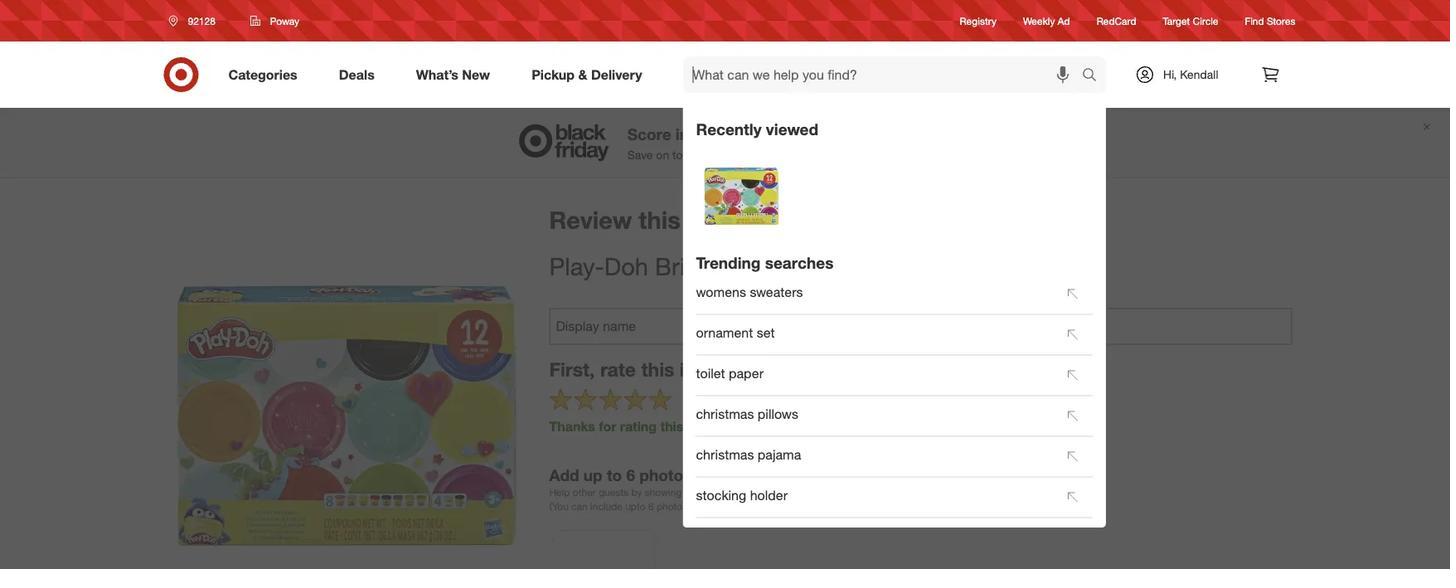 Task type: describe. For each thing, give the bounding box(es) containing it.
stocking holder link
[[696, 479, 1054, 515]]

item.)
[[721, 500, 745, 513]]

sweaters
[[750, 284, 803, 300]]

pickup
[[532, 66, 575, 83]]

black
[[754, 124, 796, 143]]

target
[[1163, 14, 1191, 27]]

(optional)
[[696, 465, 761, 485]]

incredible
[[676, 124, 750, 143]]

0 vertical spatial photos
[[640, 465, 692, 485]]

circle
[[1193, 14, 1219, 27]]

christmas pillows
[[696, 405, 799, 422]]

showing
[[645, 486, 682, 498]]

delights
[[727, 252, 815, 281]]

redcard link
[[1097, 14, 1137, 28]]

ad
[[1058, 14, 1071, 27]]

recently
[[696, 119, 762, 139]]

add
[[550, 465, 579, 485]]

toilet
[[696, 365, 726, 381]]

by
[[632, 486, 642, 498]]

pickup & delivery
[[532, 66, 643, 83]]

add up to 6 photos (optional) help other guests by showing how this item works for you. (you can include upto 6 photos of this item.)
[[550, 465, 809, 513]]

thanks
[[550, 418, 595, 434]]

top
[[673, 147, 690, 162]]

up
[[584, 465, 603, 485]]

0 horizontal spatial 6
[[627, 465, 635, 485]]

weekly ad link
[[1024, 14, 1071, 28]]

doh
[[605, 252, 649, 281]]

pajama
[[758, 446, 802, 462]]

womens sweaters link
[[696, 276, 1054, 312]]

categories
[[229, 66, 298, 83]]

week.
[[836, 147, 867, 162]]

deals link
[[325, 56, 395, 93]]

womens for womens sweaters
[[696, 284, 747, 300]]

christmas pillows link
[[696, 398, 1054, 434]]

deals inside score incredible black friday deals now save on top gifts & find new deals each week.
[[851, 124, 893, 143]]

christmas pajama
[[696, 446, 802, 462]]

toilet paper link
[[696, 357, 1054, 393]]

of
[[691, 500, 699, 513]]

& inside "link"
[[579, 66, 588, 83]]

how
[[685, 486, 703, 498]]

on
[[656, 147, 670, 162]]

womens slippers
[[696, 527, 797, 544]]

christmas for christmas pillows
[[696, 405, 754, 422]]

christmas pajama link
[[696, 438, 1054, 475]]

score incredible black friday deals now save on top gifts & find new deals each week.
[[628, 124, 929, 162]]

ornament set
[[696, 324, 775, 340]]

now
[[897, 124, 929, 143]]

save
[[628, 147, 653, 162]]

review this item
[[550, 205, 738, 234]]

& inside score incredible black friday deals now save on top gifts & find new deals each week.
[[719, 147, 726, 162]]

find stores link
[[1246, 14, 1296, 28]]

1 horizontal spatial 6
[[649, 500, 654, 513]]

for inside add up to 6 photos (optional) help other guests by showing how this item works for you. (you can include upto 6 photos of this item.)
[[776, 486, 788, 498]]

friday
[[800, 124, 846, 143]]

92128 button
[[158, 6, 233, 36]]

stores
[[1268, 14, 1296, 27]]

to
[[607, 465, 622, 485]]

womens for womens slippers
[[696, 527, 747, 544]]

hi,
[[1164, 67, 1177, 82]]

this right the of
[[702, 500, 718, 513]]

item!
[[688, 418, 719, 434]]

pillows
[[758, 405, 799, 422]]

poway
[[270, 15, 300, 27]]

new
[[462, 66, 490, 83]]

trending
[[696, 253, 761, 272]]

this right the rate
[[642, 358, 675, 381]]

help
[[550, 486, 570, 498]]

toilet paper
[[696, 365, 764, 381]]

holder
[[750, 487, 788, 503]]

target circle link
[[1163, 14, 1219, 28]]

weekly
[[1024, 14, 1056, 27]]

play-
[[550, 252, 605, 281]]



Task type: locate. For each thing, give the bounding box(es) containing it.
first,
[[550, 358, 595, 381]]

poway button
[[240, 6, 310, 36]]

deals inside deals link
[[339, 66, 375, 83]]

weekly ad
[[1024, 14, 1071, 27]]

item down ornament
[[680, 358, 720, 381]]

search button
[[1075, 56, 1115, 96]]

0 vertical spatial womens
[[696, 284, 747, 300]]

bright
[[655, 252, 720, 281]]

new
[[752, 147, 774, 162]]

2 vertical spatial item
[[725, 486, 744, 498]]

pickup & delivery link
[[518, 56, 663, 93]]

0 vertical spatial for
[[599, 418, 617, 434]]

registry
[[960, 14, 997, 27]]

categories link
[[214, 56, 318, 93]]

womens sweaters
[[696, 284, 803, 300]]

search
[[1075, 68, 1115, 84]]

other
[[573, 486, 596, 498]]

item inside add up to 6 photos (optional) help other guests by showing how this item works for you. (you can include upto 6 photos of this item.)
[[725, 486, 744, 498]]

womens slippers link
[[696, 520, 1054, 556]]

& right pickup
[[579, 66, 588, 83]]

item up trending
[[688, 205, 738, 234]]

guests
[[599, 486, 629, 498]]

0 vertical spatial christmas
[[696, 405, 754, 422]]

find
[[729, 147, 749, 162]]

deals up week.
[[851, 124, 893, 143]]

2 christmas from the top
[[696, 446, 754, 462]]

1 vertical spatial for
[[776, 486, 788, 498]]

this right 'how'
[[706, 486, 722, 498]]

can
[[572, 500, 588, 513]]

0 horizontal spatial &
[[579, 66, 588, 83]]

play-doh bright delights 12-pack
[[550, 252, 911, 281]]

rate
[[600, 358, 636, 381]]

1 vertical spatial deals
[[851, 124, 893, 143]]

this
[[639, 205, 681, 234], [642, 358, 675, 381], [661, 418, 684, 434], [706, 486, 722, 498], [702, 500, 718, 513]]

0 horizontal spatial for
[[599, 418, 617, 434]]

& left find in the top right of the page
[[719, 147, 726, 162]]

works
[[747, 486, 773, 498]]

christmas
[[696, 405, 754, 422], [696, 446, 754, 462]]

item up item.)
[[725, 486, 744, 498]]

pack
[[857, 252, 911, 281]]

christmas up '(optional)'
[[696, 446, 754, 462]]

0 vertical spatial 6
[[627, 465, 635, 485]]

this up bright
[[639, 205, 681, 234]]

review
[[550, 205, 632, 234]]

92128
[[188, 15, 216, 27]]

1 vertical spatial photos
[[657, 500, 688, 513]]

upto
[[626, 500, 646, 513]]

rating
[[620, 418, 657, 434]]

1 horizontal spatial for
[[776, 486, 788, 498]]

1 vertical spatial 6
[[649, 500, 654, 513]]

womens down play-doh bright delights 12-pack in the top of the page
[[696, 284, 747, 300]]

1 horizontal spatial deals
[[851, 124, 893, 143]]

1 vertical spatial item
[[680, 358, 720, 381]]

score
[[628, 124, 672, 143]]

paper
[[729, 365, 764, 381]]

0 vertical spatial item
[[688, 205, 738, 234]]

item
[[688, 205, 738, 234], [680, 358, 720, 381], [725, 486, 744, 498]]

slippers
[[750, 527, 797, 544]]

12-
[[821, 252, 857, 281]]

this left item!
[[661, 418, 684, 434]]

gifts
[[693, 147, 716, 162]]

searches
[[765, 253, 834, 272]]

deals left what's
[[339, 66, 375, 83]]

stocking holder
[[696, 487, 788, 503]]

deals
[[777, 147, 805, 162]]

&
[[579, 66, 588, 83], [719, 147, 726, 162]]

1 vertical spatial christmas
[[696, 446, 754, 462]]

for left the "rating"
[[599, 418, 617, 434]]

what's new link
[[402, 56, 511, 93]]

6
[[627, 465, 635, 485], [649, 500, 654, 513]]

6 right to
[[627, 465, 635, 485]]

1 vertical spatial &
[[719, 147, 726, 162]]

for left "you."
[[776, 486, 788, 498]]

registry link
[[960, 14, 997, 28]]

christmas inside "link"
[[696, 405, 754, 422]]

stocking
[[696, 487, 747, 503]]

what's new
[[416, 66, 490, 83]]

womens
[[696, 284, 747, 300], [696, 527, 747, 544]]

thanks for rating this item!
[[550, 418, 719, 434]]

2 womens from the top
[[696, 527, 747, 544]]

christmas for christmas pajama
[[696, 446, 754, 462]]

you.
[[791, 486, 809, 498]]

first, rate this item
[[550, 358, 720, 381]]

find stores
[[1246, 14, 1296, 27]]

1 vertical spatial womens
[[696, 527, 747, 544]]

What can we help you find? suggestions appear below search field
[[683, 56, 1087, 93]]

1 womens from the top
[[696, 284, 747, 300]]

each
[[808, 147, 833, 162]]

0 vertical spatial deals
[[339, 66, 375, 83]]

6 right upto
[[649, 500, 654, 513]]

play-doh bright delights 12-pack image
[[701, 154, 784, 237]]

deals
[[339, 66, 375, 83], [851, 124, 893, 143]]

photos up showing
[[640, 465, 692, 485]]

ornament
[[696, 324, 753, 340]]

1 horizontal spatial &
[[719, 147, 726, 162]]

1 christmas from the top
[[696, 405, 754, 422]]

(you
[[550, 500, 569, 513]]

ornament set link
[[696, 316, 1054, 353]]

viewed
[[766, 119, 819, 139]]

redcard
[[1097, 14, 1137, 27]]

trending searches
[[696, 253, 834, 272]]

set
[[757, 324, 775, 340]]

find
[[1246, 14, 1265, 27]]

photos
[[640, 465, 692, 485], [657, 500, 688, 513]]

christmas down the toilet paper
[[696, 405, 754, 422]]

None text field
[[550, 308, 1293, 345]]

0 vertical spatial &
[[579, 66, 588, 83]]

womens down item.)
[[696, 527, 747, 544]]

photos down showing
[[657, 500, 688, 513]]

include
[[591, 500, 623, 513]]

0 horizontal spatial deals
[[339, 66, 375, 83]]



Task type: vqa. For each thing, say whether or not it's contained in the screenshot.
Bumkins
no



